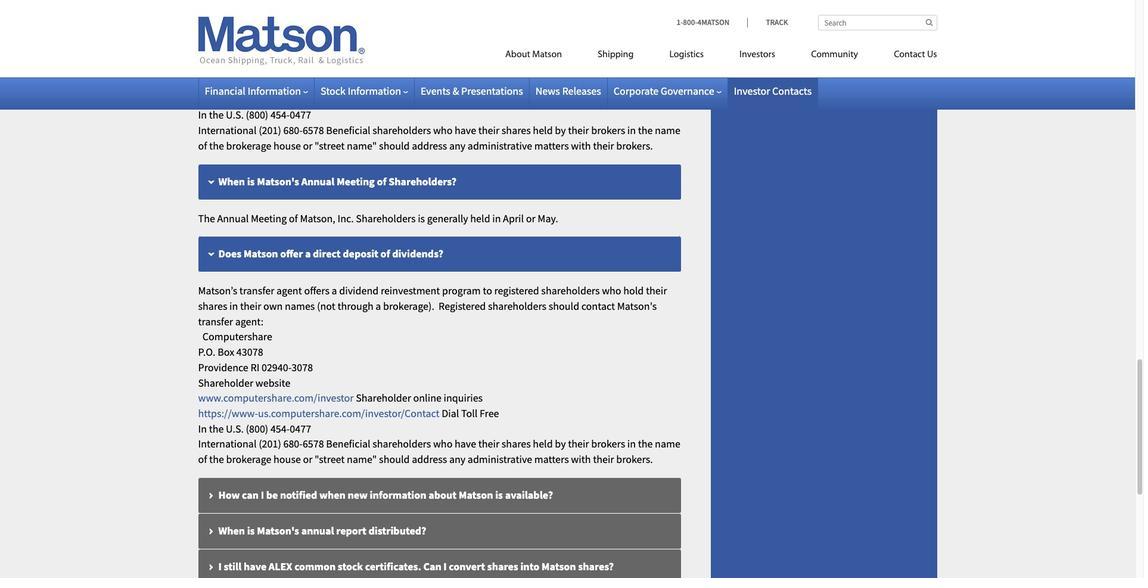 Task type: describe. For each thing, give the bounding box(es) containing it.
454- inside matson's transfer agent offers a dividend reinvestment program to registered shareholders who hold their shares in their own names (not through a brokerage).  registered shareholders should contact matson's transfer agent: computershare p.o. box 43078 providence ri 02940-3078 shareholder website www.computershare.com/investor shareholder online inquiries https://www-us.computershare.com/investor/contact dial toll free in the u.s. (800) 454-0477 international (201) 680-6578  beneficial shareholders who have their shares held by their brokers in the name of the brokerage house or "street name" should address any administrative matters with their brokers.
[[271, 422, 290, 435]]

shares up 'available?'
[[502, 437, 531, 451]]

1 vertical spatial who
[[602, 284, 621, 298]]

shipping
[[598, 50, 634, 60]]

matson's transfer agent offers a dividend reinvestment program to registered shareholders who hold their shares in their own names (not through a brokerage).  registered shareholders should contact matson's transfer agent: computershare p.o. box 43078 providence ri 02940-3078 shareholder website www.computershare.com/investor shareholder online inquiries https://www-us.computershare.com/investor/contact dial toll free in the u.s. (800) 454-0477 international (201) 680-6578  beneficial shareholders who have their shares held by their brokers in the name of the brokerage house or "street name" should address any administrative matters with their brokers.
[[198, 284, 681, 466]]

2 horizontal spatial a
[[376, 299, 381, 313]]

corporate governance link
[[614, 84, 722, 98]]

have inside tab
[[244, 560, 267, 573]]

the annual meeting of matson, inc. shareholders is generally held in april or may.
[[198, 211, 558, 225]]

a inside tab
[[305, 247, 311, 261]]

governance
[[661, 84, 714, 98]]

available?
[[505, 488, 553, 502]]

1 vertical spatial transfer
[[198, 315, 233, 328]]

matson's for when is matson's annual meeting of shareholders?
[[257, 174, 299, 188]]

3078 inside computershare p.o. box 43078 providence ri 02940-3078 shareholder website www.computershare.com/investor shareholder online inquiries https://www-us.computershare.com/investor/contact dial toll free in the u.s. (800) 454-0477 international (201) 680-6578  beneficial shareholders who have their shares held by their brokers in the name of the brokerage house or "street name" should address any administrative matters with their brokers.
[[292, 47, 313, 61]]

common
[[295, 560, 336, 573]]

agent
[[277, 284, 302, 298]]

logistics link
[[652, 44, 722, 69]]

corporate
[[614, 84, 659, 98]]

when is matson's annual report distributed?
[[218, 524, 426, 538]]

u.s. inside matson's transfer agent offers a dividend reinvestment program to registered shareholders who hold their shares in their own names (not through a brokerage).  registered shareholders should contact matson's transfer agent: computershare p.o. box 43078 providence ri 02940-3078 shareholder website www.computershare.com/investor shareholder online inquiries https://www-us.computershare.com/investor/contact dial toll free in the u.s. (800) 454-0477 international (201) 680-6578  beneficial shareholders who have their shares held by their brokers in the name of the brokerage house or "street name" should address any administrative matters with their brokers.
[[226, 422, 244, 435]]

matters inside computershare p.o. box 43078 providence ri 02940-3078 shareholder website www.computershare.com/investor shareholder online inquiries https://www-us.computershare.com/investor/contact dial toll free in the u.s. (800) 454-0477 international (201) 680-6578  beneficial shareholders who have their shares held by their brokers in the name of the brokerage house or "street name" should address any administrative matters with their brokers.
[[535, 139, 569, 152]]

shareholders up contact
[[541, 284, 600, 298]]

how do i change my mailing address, replace lost stock certificates, change the name on my stock certificate or transfer ownership? tab panel
[[198, 0, 681, 154]]

who inside computershare p.o. box 43078 providence ri 02940-3078 shareholder website www.computershare.com/investor shareholder online inquiries https://www-us.computershare.com/investor/contact dial toll free in the u.s. (800) 454-0477 international (201) 680-6578  beneficial shareholders who have their shares held by their brokers in the name of the brokerage house or "street name" should address any administrative matters with their brokers.
[[433, 123, 453, 137]]

providence inside matson's transfer agent offers a dividend reinvestment program to registered shareholders who hold their shares in their own names (not through a brokerage).  registered shareholders should contact matson's transfer agent: computershare p.o. box 43078 providence ri 02940-3078 shareholder website www.computershare.com/investor shareholder online inquiries https://www-us.computershare.com/investor/contact dial toll free in the u.s. (800) 454-0477 international (201) 680-6578  beneficial shareholders who have their shares held by their brokers in the name of the brokerage house or "street name" should address any administrative matters with their brokers.
[[198, 361, 248, 374]]

when
[[319, 488, 346, 502]]

top menu navigation
[[452, 44, 937, 69]]

shipping link
[[580, 44, 652, 69]]

have inside computershare p.o. box 43078 providence ri 02940-3078 shareholder website www.computershare.com/investor shareholder online inquiries https://www-us.computershare.com/investor/contact dial toll free in the u.s. (800) 454-0477 international (201) 680-6578  beneficial shareholders who have their shares held by their brokers in the name of the brokerage house or "street name" should address any administrative matters with their brokers.
[[455, 123, 476, 137]]

2 vertical spatial who
[[433, 437, 453, 451]]

shareholders?
[[389, 174, 457, 188]]

0 horizontal spatial i
[[218, 560, 222, 573]]

0477 inside matson's transfer agent offers a dividend reinvestment program to registered shareholders who hold their shares in their own names (not through a brokerage).  registered shareholders should contact matson's transfer agent: computershare p.o. box 43078 providence ri 02940-3078 shareholder website www.computershare.com/investor shareholder online inquiries https://www-us.computershare.com/investor/contact dial toll free in the u.s. (800) 454-0477 international (201) 680-6578  beneficial shareholders who have their shares held by their brokers in the name of the brokerage house or "street name" should address any administrative matters with their brokers.
[[290, 422, 311, 435]]

680- inside computershare p.o. box 43078 providence ri 02940-3078 shareholder website www.computershare.com/investor shareholder online inquiries https://www-us.computershare.com/investor/contact dial toll free in the u.s. (800) 454-0477 international (201) 680-6578  beneficial shareholders who have their shares held by their brokers in the name of the brokerage house or "street name" should address any administrative matters with their brokers.
[[283, 123, 303, 137]]

track
[[766, 17, 788, 27]]

events
[[421, 84, 451, 98]]

online inside matson's transfer agent offers a dividend reinvestment program to registered shareholders who hold their shares in their own names (not through a brokerage).  registered shareholders should contact matson's transfer agent: computershare p.o. box 43078 providence ri 02940-3078 shareholder website www.computershare.com/investor shareholder online inquiries https://www-us.computershare.com/investor/contact dial toll free in the u.s. (800) 454-0477 international (201) 680-6578  beneficial shareholders who have their shares held by their brokers in the name of the brokerage house or "street name" should address any administrative matters with their brokers.
[[413, 391, 442, 405]]

registered
[[439, 299, 486, 313]]

distributed?
[[369, 524, 426, 538]]

registered
[[494, 284, 539, 298]]

computershare p.o. box 43078 providence ri 02940-3078 shareholder website www.computershare.com/investor shareholder online inquiries https://www-us.computershare.com/investor/contact dial toll free in the u.s. (800) 454-0477 international (201) 680-6578  beneficial shareholders who have their shares held by their brokers in the name of the brokerage house or "street name" should address any administrative matters with their brokers.
[[198, 16, 681, 152]]

april
[[503, 211, 524, 225]]

stock
[[338, 560, 363, 573]]

(800) inside computershare p.o. box 43078 providence ri 02940-3078 shareholder website www.computershare.com/investor shareholder online inquiries https://www-us.computershare.com/investor/contact dial toll free in the u.s. (800) 454-0477 international (201) 680-6578  beneficial shareholders who have their shares held by their brokers in the name of the brokerage house or "street name" should address any administrative matters with their brokers.
[[246, 108, 268, 122]]

about matson
[[505, 50, 562, 60]]

(800) inside matson's transfer agent offers a dividend reinvestment program to registered shareholders who hold their shares in their own names (not through a brokerage).  registered shareholders should contact matson's transfer agent: computershare p.o. box 43078 providence ri 02940-3078 shareholder website www.computershare.com/investor shareholder online inquiries https://www-us.computershare.com/investor/contact dial toll free in the u.s. (800) 454-0477 international (201) 680-6578  beneficial shareholders who have their shares held by their brokers in the name of the brokerage house or "street name" should address any administrative matters with their brokers.
[[246, 422, 268, 435]]

https://www- inside computershare p.o. box 43078 providence ri 02940-3078 shareholder website www.computershare.com/investor shareholder online inquiries https://www-us.computershare.com/investor/contact dial toll free in the u.s. (800) 454-0477 international (201) 680-6578  beneficial shareholders who have their shares held by their brokers in the name of the brokerage house or "street name" should address any administrative matters with their brokers.
[[198, 93, 258, 107]]

reinvestment
[[381, 284, 440, 298]]

(not
[[317, 299, 335, 313]]

matson's inside matson's transfer agent offers a dividend reinvestment program to registered shareholders who hold their shares in their own names (not through a brokerage).  registered shareholders should contact matson's transfer agent: computershare p.o. box 43078 providence ri 02940-3078 shareholder website www.computershare.com/investor shareholder online inquiries https://www-us.computershare.com/investor/contact dial toll free in the u.s. (800) 454-0477 international (201) 680-6578  beneficial shareholders who have their shares held by their brokers in the name of the brokerage house or "street name" should address any administrative matters with their brokers.
[[617, 299, 657, 313]]

contact us link
[[876, 44, 937, 69]]

box inside computershare p.o. box 43078 providence ri 02940-3078 shareholder website www.computershare.com/investor shareholder online inquiries https://www-us.computershare.com/investor/contact dial toll free in the u.s. (800) 454-0477 international (201) 680-6578  beneficial shareholders who have their shares held by their brokers in the name of the brokerage house or "street name" should address any administrative matters with their brokers.
[[218, 32, 234, 45]]

u.s. inside computershare p.o. box 43078 providence ri 02940-3078 shareholder website www.computershare.com/investor shareholder online inquiries https://www-us.computershare.com/investor/contact dial toll free in the u.s. (800) 454-0477 international (201) 680-6578  beneficial shareholders who have their shares held by their brokers in the name of the brokerage house or "street name" should address any administrative matters with their brokers.
[[226, 108, 244, 122]]

deposit
[[343, 247, 378, 261]]

of inside computershare p.o. box 43078 providence ri 02940-3078 shareholder website www.computershare.com/investor shareholder online inquiries https://www-us.computershare.com/investor/contact dial toll free in the u.s. (800) 454-0477 international (201) 680-6578  beneficial shareholders who have their shares held by their brokers in the name of the brokerage house or "street name" should address any administrative matters with their brokers.
[[198, 139, 207, 152]]

community
[[811, 50, 858, 60]]

news releases link
[[536, 84, 601, 98]]

name inside matson's transfer agent offers a dividend reinvestment program to registered shareholders who hold their shares in their own names (not through a brokerage).  registered shareholders should contact matson's transfer agent: computershare p.o. box 43078 providence ri 02940-3078 shareholder website www.computershare.com/investor shareholder online inquiries https://www-us.computershare.com/investor/contact dial toll free in the u.s. (800) 454-0477 international (201) 680-6578  beneficial shareholders who have their shares held by their brokers in the name of the brokerage house or "street name" should address any administrative matters with their brokers.
[[655, 437, 681, 451]]

"street inside matson's transfer agent offers a dividend reinvestment program to registered shareholders who hold their shares in their own names (not through a brokerage).  registered shareholders should contact matson's transfer agent: computershare p.o. box 43078 providence ri 02940-3078 shareholder website www.computershare.com/investor shareholder online inquiries https://www-us.computershare.com/investor/contact dial toll free in the u.s. (800) 454-0477 international (201) 680-6578  beneficial shareholders who have their shares held by their brokers in the name of the brokerage house or "street name" should address any administrative matters with their brokers.
[[315, 452, 345, 466]]

events & presentations
[[421, 84, 523, 98]]

shares?
[[578, 560, 614, 573]]

contacts
[[773, 84, 812, 98]]

through
[[338, 299, 374, 313]]

shareholders down registered
[[488, 299, 547, 313]]

of inside when is matson's annual meeting of shareholders? tab
[[377, 174, 387, 188]]

community link
[[793, 44, 876, 69]]

corporate governance
[[614, 84, 714, 98]]

agent:
[[235, 315, 264, 328]]

by inside computershare p.o. box 43078 providence ri 02940-3078 shareholder website www.computershare.com/investor shareholder online inquiries https://www-us.computershare.com/investor/contact dial toll free in the u.s. (800) 454-0477 international (201) 680-6578  beneficial shareholders who have their shares held by their brokers in the name of the brokerage house or "street name" should address any administrative matters with their brokers.
[[555, 123, 566, 137]]

events & presentations link
[[421, 84, 523, 98]]

(201) inside computershare p.o. box 43078 providence ri 02940-3078 shareholder website www.computershare.com/investor shareholder online inquiries https://www-us.computershare.com/investor/contact dial toll free in the u.s. (800) 454-0477 international (201) 680-6578  beneficial shareholders who have their shares held by their brokers in the name of the brokerage house or "street name" should address any administrative matters with their brokers.
[[259, 123, 281, 137]]

about
[[429, 488, 457, 502]]

0477 inside computershare p.o. box 43078 providence ri 02940-3078 shareholder website www.computershare.com/investor shareholder online inquiries https://www-us.computershare.com/investor/contact dial toll free in the u.s. (800) 454-0477 international (201) 680-6578  beneficial shareholders who have their shares held by their brokers in the name of the brokerage house or "street name" should address any administrative matters with their brokers.
[[290, 108, 311, 122]]

to
[[483, 284, 492, 298]]

does matson offer a direct deposit of dividends? tab panel
[[198, 283, 681, 467]]

international inside matson's transfer agent offers a dividend reinvestment program to registered shareholders who hold their shares in their own names (not through a brokerage).  registered shareholders should contact matson's transfer agent: computershare p.o. box 43078 providence ri 02940-3078 shareholder website www.computershare.com/investor shareholder online inquiries https://www-us.computershare.com/investor/contact dial toll free in the u.s. (800) 454-0477 international (201) 680-6578  beneficial shareholders who have their shares held by their brokers in the name of the brokerage house or "street name" should address any administrative matters with their brokers.
[[198, 437, 257, 451]]

does matson offer a direct deposit of dividends? tab
[[198, 237, 681, 273]]

1 vertical spatial should
[[549, 299, 579, 313]]

investor contacts link
[[734, 84, 812, 98]]

when for when is matson's annual report distributed?
[[218, 524, 245, 538]]

stock
[[321, 84, 346, 98]]

direct
[[313, 247, 341, 261]]

computershare inside matson's transfer agent offers a dividend reinvestment program to registered shareholders who hold their shares in their own names (not through a brokerage).  registered shareholders should contact matson's transfer agent: computershare p.o. box 43078 providence ri 02940-3078 shareholder website www.computershare.com/investor shareholder online inquiries https://www-us.computershare.com/investor/contact dial toll free in the u.s. (800) 454-0477 international (201) 680-6578  beneficial shareholders who have their shares held by their brokers in the name of the brokerage house or "street name" should address any administrative matters with their brokers.
[[203, 330, 272, 344]]

does matson offer a direct deposit of dividends?
[[218, 247, 443, 261]]

stock information link
[[321, 84, 408, 98]]

toll inside computershare p.o. box 43078 providence ri 02940-3078 shareholder website www.computershare.com/investor shareholder online inquiries https://www-us.computershare.com/investor/contact dial toll free in the u.s. (800) 454-0477 international (201) 680-6578  beneficial shareholders who have their shares held by their brokers in the name of the brokerage house or "street name" should address any administrative matters with their brokers.
[[461, 93, 478, 107]]

&
[[453, 84, 459, 98]]

1-800-4matson link
[[677, 17, 748, 27]]

financial
[[205, 84, 246, 98]]

dial inside matson's transfer agent offers a dividend reinvestment program to registered shareholders who hold their shares in their own names (not through a brokerage).  registered shareholders should contact matson's transfer agent: computershare p.o. box 43078 providence ri 02940-3078 shareholder website www.computershare.com/investor shareholder online inquiries https://www-us.computershare.com/investor/contact dial toll free in the u.s. (800) 454-0477 international (201) 680-6578  beneficial shareholders who have their shares held by their brokers in the name of the brokerage house or "street name" should address any administrative matters with their brokers.
[[442, 406, 459, 420]]

of inside matson's transfer agent offers a dividend reinvestment program to registered shareholders who hold their shares in their own names (not through a brokerage).  registered shareholders should contact matson's transfer agent: computershare p.o. box 43078 providence ri 02940-3078 shareholder website www.computershare.com/investor shareholder online inquiries https://www-us.computershare.com/investor/contact dial toll free in the u.s. (800) 454-0477 international (201) 680-6578  beneficial shareholders who have their shares held by their brokers in the name of the brokerage house or "street name" should address any administrative matters with their brokers.
[[198, 452, 207, 466]]

4matson
[[698, 17, 730, 27]]

shares down matson's
[[198, 299, 227, 313]]

annual inside tab
[[301, 174, 335, 188]]

matson's
[[198, 284, 237, 298]]

box inside matson's transfer agent offers a dividend reinvestment program to registered shareholders who hold their shares in their own names (not through a brokerage).  registered shareholders should contact matson's transfer agent: computershare p.o. box 43078 providence ri 02940-3078 shareholder website www.computershare.com/investor shareholder online inquiries https://www-us.computershare.com/investor/contact dial toll free in the u.s. (800) 454-0477 international (201) 680-6578  beneficial shareholders who have their shares held by their brokers in the name of the brokerage house or "street name" should address any administrative matters with their brokers.
[[218, 345, 234, 359]]

program
[[442, 284, 481, 298]]

be
[[266, 488, 278, 502]]

1 horizontal spatial transfer
[[240, 284, 274, 298]]

when is matson's annual meeting of shareholders? tab
[[198, 164, 681, 200]]

convert
[[449, 560, 485, 573]]

brokers inside computershare p.o. box 43078 providence ri 02940-3078 shareholder website www.computershare.com/investor shareholder online inquiries https://www-us.computershare.com/investor/contact dial toll free in the u.s. (800) 454-0477 international (201) 680-6578  beneficial shareholders who have their shares held by their brokers in the name of the brokerage house or "street name" should address any administrative matters with their brokers.
[[591, 123, 625, 137]]

hold
[[624, 284, 644, 298]]

name" inside matson's transfer agent offers a dividend reinvestment program to registered shareholders who hold their shares in their own names (not through a brokerage).  registered shareholders should contact matson's transfer agent: computershare p.o. box 43078 providence ri 02940-3078 shareholder website www.computershare.com/investor shareholder online inquiries https://www-us.computershare.com/investor/contact dial toll free in the u.s. (800) 454-0477 international (201) 680-6578  beneficial shareholders who have their shares held by their brokers in the name of the brokerage house or "street name" should address any administrative matters with their brokers.
[[347, 452, 377, 466]]

website inside matson's transfer agent offers a dividend reinvestment program to registered shareholders who hold their shares in their own names (not through a brokerage).  registered shareholders should contact matson's transfer agent: computershare p.o. box 43078 providence ri 02940-3078 shareholder website www.computershare.com/investor shareholder online inquiries https://www-us.computershare.com/investor/contact dial toll free in the u.s. (800) 454-0477 international (201) 680-6578  beneficial shareholders who have their shares held by their brokers in the name of the brokerage house or "street name" should address any administrative matters with their brokers.
[[256, 376, 290, 390]]

or inside computershare p.o. box 43078 providence ri 02940-3078 shareholder website www.computershare.com/investor shareholder online inquiries https://www-us.computershare.com/investor/contact dial toll free in the u.s. (800) 454-0477 international (201) 680-6578  beneficial shareholders who have their shares held by their brokers in the name of the brokerage house or "street name" should address any administrative matters with their brokers.
[[303, 139, 313, 152]]

investor
[[734, 84, 770, 98]]

financial information link
[[205, 84, 308, 98]]

annual
[[301, 524, 334, 538]]

information for stock information
[[348, 84, 401, 98]]

stock information
[[321, 84, 401, 98]]

shares inside computershare p.o. box 43078 providence ri 02940-3078 shareholder website www.computershare.com/investor shareholder online inquiries https://www-us.computershare.com/investor/contact dial toll free in the u.s. (800) 454-0477 international (201) 680-6578  beneficial shareholders who have their shares held by their brokers in the name of the brokerage house or "street name" should address any administrative matters with their brokers.
[[502, 123, 531, 137]]

free inside computershare p.o. box 43078 providence ri 02940-3078 shareholder website www.computershare.com/investor shareholder online inquiries https://www-us.computershare.com/investor/contact dial toll free in the u.s. (800) 454-0477 international (201) 680-6578  beneficial shareholders who have their shares held by their brokers in the name of the brokerage house or "street name" should address any administrative matters with their brokers.
[[480, 93, 499, 107]]

news
[[536, 84, 560, 98]]

any inside matson's transfer agent offers a dividend reinvestment program to registered shareholders who hold their shares in their own names (not through a brokerage).  registered shareholders should contact matson's transfer agent: computershare p.o. box 43078 providence ri 02940-3078 shareholder website www.computershare.com/investor shareholder online inquiries https://www-us.computershare.com/investor/contact dial toll free in the u.s. (800) 454-0477 international (201) 680-6578  beneficial shareholders who have their shares held by their brokers in the name of the brokerage house or "street name" should address any administrative matters with their brokers.
[[449, 452, 466, 466]]

https://www-us.computershare.com/investor/contact link inside the does matson offer a direct deposit of dividends? tab panel
[[198, 406, 440, 420]]

i still have alex common stock certificates.  can i convert shares into matson shares? tab
[[198, 549, 681, 578]]

2 horizontal spatial i
[[444, 560, 447, 573]]

www.computershare.com/investor inside computershare p.o. box 43078 providence ri 02940-3078 shareholder website www.computershare.com/investor shareholder online inquiries https://www-us.computershare.com/investor/contact dial toll free in the u.s. (800) 454-0477 international (201) 680-6578  beneficial shareholders who have their shares held by their brokers in the name of the brokerage house or "street name" should address any administrative matters with their brokers.
[[198, 77, 354, 91]]

800-
[[683, 17, 698, 27]]

new
[[348, 488, 368, 502]]

news releases
[[536, 84, 601, 98]]

names
[[285, 299, 315, 313]]

454- inside computershare p.o. box 43078 providence ri 02940-3078 shareholder website www.computershare.com/investor shareholder online inquiries https://www-us.computershare.com/investor/contact dial toll free in the u.s. (800) 454-0477 international (201) 680-6578  beneficial shareholders who have their shares held by their brokers in the name of the brokerage house or "street name" should address any administrative matters with their brokers.
[[271, 108, 290, 122]]

dividends?
[[392, 247, 443, 261]]

how
[[218, 488, 240, 502]]

https://www- inside matson's transfer agent offers a dividend reinvestment program to registered shareholders who hold their shares in their own names (not through a brokerage).  registered shareholders should contact matson's transfer agent: computershare p.o. box 43078 providence ri 02940-3078 shareholder website www.computershare.com/investor shareholder online inquiries https://www-us.computershare.com/investor/contact dial toll free in the u.s. (800) 454-0477 international (201) 680-6578  beneficial shareholders who have their shares held by their brokers in the name of the brokerage house or "street name" should address any administrative matters with their brokers.
[[198, 406, 258, 420]]

1-
[[677, 17, 683, 27]]

dial inside computershare p.o. box 43078 providence ri 02940-3078 shareholder website www.computershare.com/investor shareholder online inquiries https://www-us.computershare.com/investor/contact dial toll free in the u.s. (800) 454-0477 international (201) 680-6578  beneficial shareholders who have their shares held by their brokers in the name of the brokerage house or "street name" should address any administrative matters with their brokers.
[[442, 93, 459, 107]]

name inside computershare p.o. box 43078 providence ri 02940-3078 shareholder website www.computershare.com/investor shareholder online inquiries https://www-us.computershare.com/investor/contact dial toll free in the u.s. (800) 454-0477 international (201) 680-6578  beneficial shareholders who have their shares held by their brokers in the name of the brokerage house or "street name" should address any administrative matters with their brokers.
[[655, 123, 681, 137]]

brokerage inside matson's transfer agent offers a dividend reinvestment program to registered shareholders who hold their shares in their own names (not through a brokerage).  registered shareholders should contact matson's transfer agent: computershare p.o. box 43078 providence ri 02940-3078 shareholder website www.computershare.com/investor shareholder online inquiries https://www-us.computershare.com/investor/contact dial toll free in the u.s. (800) 454-0477 international (201) 680-6578  beneficial shareholders who have their shares held by their brokers in the name of the brokerage house or "street name" should address any administrative matters with their brokers.
[[226, 452, 271, 466]]

own
[[263, 299, 283, 313]]

contact
[[894, 50, 925, 60]]

"street inside computershare p.o. box 43078 providence ri 02940-3078 shareholder website www.computershare.com/investor shareholder online inquiries https://www-us.computershare.com/investor/contact dial toll free in the u.s. (800) 454-0477 international (201) 680-6578  beneficial shareholders who have their shares held by their brokers in the name of the brokerage house or "street name" should address any administrative matters with their brokers.
[[315, 139, 345, 152]]

inc.
[[338, 211, 354, 225]]



Task type: vqa. For each thing, say whether or not it's contained in the screenshot.
brokers
yes



Task type: locate. For each thing, give the bounding box(es) containing it.
1-800-4matson
[[677, 17, 730, 27]]

their
[[478, 123, 500, 137], [568, 123, 589, 137], [593, 139, 614, 152], [646, 284, 667, 298], [240, 299, 261, 313], [478, 437, 500, 451], [568, 437, 589, 451], [593, 452, 614, 466]]

administrative inside computershare p.o. box 43078 providence ri 02940-3078 shareholder website www.computershare.com/investor shareholder online inquiries https://www-us.computershare.com/investor/contact dial toll free in the u.s. (800) 454-0477 international (201) 680-6578  beneficial shareholders who have their shares held by their brokers in the name of the brokerage house or "street name" should address any administrative matters with their brokers.
[[468, 139, 532, 152]]

1 vertical spatial online
[[413, 391, 442, 405]]

is
[[247, 174, 255, 188], [418, 211, 425, 225], [495, 488, 503, 502], [247, 524, 255, 538]]

1 vertical spatial held
[[470, 211, 490, 225]]

0 vertical spatial brokers.
[[616, 139, 653, 152]]

1 vertical spatial website
[[256, 376, 290, 390]]

should left contact
[[549, 299, 579, 313]]

1 online from the top
[[413, 77, 442, 91]]

shares left into
[[487, 560, 518, 573]]

02940- down agent:
[[262, 361, 292, 374]]

1 vertical spatial 02940-
[[262, 361, 292, 374]]

about
[[505, 50, 530, 60]]

matson's inside when is matson's annual meeting of shareholders? tab
[[257, 174, 299, 188]]

1 vertical spatial us.computershare.com/investor/contact
[[258, 406, 440, 420]]

brokers.
[[616, 139, 653, 152], [616, 452, 653, 466]]

1 matters from the top
[[535, 139, 569, 152]]

0 vertical spatial address
[[412, 139, 447, 152]]

3078 inside matson's transfer agent offers a dividend reinvestment program to registered shareholders who hold their shares in their own names (not through a brokerage).  registered shareholders should contact matson's transfer agent: computershare p.o. box 43078 providence ri 02940-3078 shareholder website www.computershare.com/investor shareholder online inquiries https://www-us.computershare.com/investor/contact dial toll free in the u.s. (800) 454-0477 international (201) 680-6578  beneficial shareholders who have their shares held by their brokers in the name of the brokerage house or "street name" should address any administrative matters with their brokers.
[[292, 361, 313, 374]]

1 vertical spatial www.computershare.com/investor
[[198, 391, 354, 405]]

administrative inside matson's transfer agent offers a dividend reinvestment program to registered shareholders who hold their shares in their own names (not through a brokerage).  registered shareholders should contact matson's transfer agent: computershare p.o. box 43078 providence ri 02940-3078 shareholder website www.computershare.com/investor shareholder online inquiries https://www-us.computershare.com/investor/contact dial toll free in the u.s. (800) 454-0477 international (201) 680-6578  beneficial shareholders who have their shares held by their brokers in the name of the brokerage house or "street name" should address any administrative matters with their brokers.
[[468, 452, 532, 466]]

1 any from the top
[[449, 139, 466, 152]]

2 ri from the top
[[251, 361, 260, 374]]

02940- up financial information link
[[262, 47, 292, 61]]

1 vertical spatial 680-
[[283, 437, 303, 451]]

2 dial from the top
[[442, 406, 459, 420]]

43078
[[237, 32, 263, 45], [237, 345, 263, 359]]

1 vertical spatial meeting
[[251, 211, 287, 225]]

annual inside tab panel
[[217, 211, 249, 225]]

2 www.computershare.com/investor link from the top
[[198, 391, 354, 405]]

inquiries inside computershare p.o. box 43078 providence ri 02940-3078 shareholder website www.computershare.com/investor shareholder online inquiries https://www-us.computershare.com/investor/contact dial toll free in the u.s. (800) 454-0477 international (201) 680-6578  beneficial shareholders who have their shares held by their brokers in the name of the brokerage house or "street name" should address any administrative matters with their brokers.
[[444, 77, 483, 91]]

administrative down the presentations
[[468, 139, 532, 152]]

beneficial up the new at the bottom
[[326, 437, 370, 451]]

1 vertical spatial inquiries
[[444, 391, 483, 405]]

with
[[571, 139, 591, 152], [571, 452, 591, 466]]

beneficial inside matson's transfer agent offers a dividend reinvestment program to registered shareholders who hold their shares in their own names (not through a brokerage).  registered shareholders should contact matson's transfer agent: computershare p.o. box 43078 providence ri 02940-3078 shareholder website www.computershare.com/investor shareholder online inquiries https://www-us.computershare.com/investor/contact dial toll free in the u.s. (800) 454-0477 international (201) 680-6578  beneficial shareholders who have their shares held by their brokers in the name of the brokerage house or "street name" should address any administrative matters with their brokers.
[[326, 437, 370, 451]]

us.computershare.com/investor/contact
[[258, 93, 440, 107], [258, 406, 440, 420]]

2 vertical spatial a
[[376, 299, 381, 313]]

any up when is matson's annual meeting of shareholders? tab
[[449, 139, 466, 152]]

https://www-us.computershare.com/investor/contact link
[[198, 93, 440, 107], [198, 406, 440, 420]]

with inside computershare p.o. box 43078 providence ri 02940-3078 shareholder website www.computershare.com/investor shareholder online inquiries https://www-us.computershare.com/investor/contact dial toll free in the u.s. (800) 454-0477 international (201) 680-6578  beneficial shareholders who have their shares held by their brokers in the name of the brokerage house or "street name" should address any administrative matters with their brokers.
[[571, 139, 591, 152]]

0 vertical spatial a
[[305, 247, 311, 261]]

1 vertical spatial have
[[455, 437, 476, 451]]

matson inside "top menu" navigation
[[532, 50, 562, 60]]

matson inside tab
[[542, 560, 576, 573]]

1 vertical spatial (201)
[[259, 437, 281, 451]]

report
[[336, 524, 366, 538]]

shareholders inside computershare p.o. box 43078 providence ri 02940-3078 shareholder website www.computershare.com/investor shareholder online inquiries https://www-us.computershare.com/investor/contact dial toll free in the u.s. (800) 454-0477 international (201) 680-6578  beneficial shareholders who have their shares held by their brokers in the name of the brokerage house or "street name" should address any administrative matters with their brokers.
[[373, 123, 431, 137]]

0 vertical spatial by
[[555, 123, 566, 137]]

1 information from the left
[[248, 84, 301, 98]]

i right can
[[444, 560, 447, 573]]

0 vertical spatial 3078
[[292, 47, 313, 61]]

1 inquiries from the top
[[444, 77, 483, 91]]

6578 down stock
[[303, 123, 324, 137]]

1 (800) from the top
[[246, 108, 268, 122]]

"street up when
[[315, 452, 345, 466]]

0 vertical spatial with
[[571, 139, 591, 152]]

2 vertical spatial should
[[379, 452, 410, 466]]

ri up financial information link
[[251, 47, 260, 61]]

toll
[[461, 93, 478, 107], [461, 406, 478, 420]]

computershare inside computershare p.o. box 43078 providence ri 02940-3078 shareholder website www.computershare.com/investor shareholder online inquiries https://www-us.computershare.com/investor/contact dial toll free in the u.s. (800) 454-0477 international (201) 680-6578  beneficial shareholders who have their shares held by their brokers in the name of the brokerage house or "street name" should address any administrative matters with their brokers.
[[203, 16, 272, 30]]

any
[[449, 139, 466, 152], [449, 452, 466, 466]]

1 vertical spatial brokerage
[[226, 452, 271, 466]]

1 with from the top
[[571, 139, 591, 152]]

0 vertical spatial beneficial
[[326, 123, 370, 137]]

or left may.
[[526, 211, 536, 225]]

a
[[305, 247, 311, 261], [332, 284, 337, 298], [376, 299, 381, 313]]

0 vertical spatial https://www-
[[198, 93, 258, 107]]

in
[[628, 123, 636, 137], [492, 211, 501, 225], [230, 299, 238, 313], [628, 437, 636, 451]]

0 vertical spatial us.computershare.com/investor/contact
[[258, 93, 440, 107]]

1 vertical spatial or
[[526, 211, 536, 225]]

1 vertical spatial any
[[449, 452, 466, 466]]

1 vertical spatial house
[[274, 452, 301, 466]]

is inside tab panel
[[418, 211, 425, 225]]

how can i be notified when new information about matson is available? tab
[[198, 478, 681, 514]]

2 0477 from the top
[[290, 422, 311, 435]]

2 brokers from the top
[[591, 437, 625, 451]]

1 vertical spatial 6578
[[303, 437, 324, 451]]

search image
[[926, 18, 933, 26]]

2 with from the top
[[571, 452, 591, 466]]

brokerage down financial information
[[226, 139, 271, 152]]

680-
[[283, 123, 303, 137], [283, 437, 303, 451]]

2 house from the top
[[274, 452, 301, 466]]

1 vertical spatial ri
[[251, 361, 260, 374]]

1 vertical spatial international
[[198, 437, 257, 451]]

1 horizontal spatial annual
[[301, 174, 335, 188]]

meeting inside tab
[[337, 174, 375, 188]]

2 address from the top
[[412, 452, 447, 466]]

brokerage inside computershare p.o. box 43078 providence ri 02940-3078 shareholder website www.computershare.com/investor shareholder online inquiries https://www-us.computershare.com/investor/contact dial toll free in the u.s. (800) 454-0477 international (201) 680-6578  beneficial shareholders who have their shares held by their brokers in the name of the brokerage house or "street name" should address any administrative matters with their brokers.
[[226, 139, 271, 152]]

1 box from the top
[[218, 32, 234, 45]]

1 vertical spatial dial
[[442, 406, 459, 420]]

house
[[274, 139, 301, 152], [274, 452, 301, 466]]

1 brokers. from the top
[[616, 139, 653, 152]]

1 address from the top
[[412, 139, 447, 152]]

1 vertical spatial brokers.
[[616, 452, 653, 466]]

1 free from the top
[[480, 93, 499, 107]]

6578 up notified
[[303, 437, 324, 451]]

address inside matson's transfer agent offers a dividend reinvestment program to registered shareholders who hold their shares in their own names (not through a brokerage).  registered shareholders should contact matson's transfer agent: computershare p.o. box 43078 providence ri 02940-3078 shareholder website www.computershare.com/investor shareholder online inquiries https://www-us.computershare.com/investor/contact dial toll free in the u.s. (800) 454-0477 international (201) 680-6578  beneficial shareholders who have their shares held by their brokers in the name of the brokerage house or "street name" should address any administrative matters with their brokers.
[[412, 452, 447, 466]]

1 https://www-us.computershare.com/investor/contact link from the top
[[198, 93, 440, 107]]

2 680- from the top
[[283, 437, 303, 451]]

matson's for when is matson's annual report distributed?
[[257, 524, 299, 538]]

1 www.computershare.com/investor from the top
[[198, 77, 354, 91]]

0 vertical spatial box
[[218, 32, 234, 45]]

international down financial
[[198, 123, 257, 137]]

us.computershare.com/investor/contact inside matson's transfer agent offers a dividend reinvestment program to registered shareholders who hold their shares in their own names (not through a brokerage).  registered shareholders should contact matson's transfer agent: computershare p.o. box 43078 providence ri 02940-3078 shareholder website www.computershare.com/investor shareholder online inquiries https://www-us.computershare.com/investor/contact dial toll free in the u.s. (800) 454-0477 international (201) 680-6578  beneficial shareholders who have their shares held by their brokers in the name of the brokerage house or "street name" should address any administrative matters with their brokers.
[[258, 406, 440, 420]]

brokers. inside computershare p.o. box 43078 providence ri 02940-3078 shareholder website www.computershare.com/investor shareholder online inquiries https://www-us.computershare.com/investor/contact dial toll free in the u.s. (800) 454-0477 international (201) 680-6578  beneficial shareholders who have their shares held by their brokers in the name of the brokerage house or "street name" should address any administrative matters with their brokers.
[[616, 139, 653, 152]]

1 brokerage from the top
[[226, 139, 271, 152]]

0 vertical spatial or
[[303, 139, 313, 152]]

1 beneficial from the top
[[326, 123, 370, 137]]

0 horizontal spatial meeting
[[251, 211, 287, 225]]

0 vertical spatial u.s.
[[226, 108, 244, 122]]

international
[[198, 123, 257, 137], [198, 437, 257, 451]]

in inside matson's transfer agent offers a dividend reinvestment program to registered shareholders who hold their shares in their own names (not through a brokerage).  registered shareholders should contact matson's transfer agent: computershare p.o. box 43078 providence ri 02940-3078 shareholder website www.computershare.com/investor shareholder online inquiries https://www-us.computershare.com/investor/contact dial toll free in the u.s. (800) 454-0477 international (201) 680-6578  beneficial shareholders who have their shares held by their brokers in the name of the brokerage house or "street name" should address any administrative matters with their brokers.
[[198, 422, 207, 435]]

1 vertical spatial toll
[[461, 406, 478, 420]]

by inside matson's transfer agent offers a dividend reinvestment program to registered shareholders who hold their shares in their own names (not through a brokerage).  registered shareholders should contact matson's transfer agent: computershare p.o. box 43078 providence ri 02940-3078 shareholder website www.computershare.com/investor shareholder online inquiries https://www-us.computershare.com/investor/contact dial toll free in the u.s. (800) 454-0477 international (201) 680-6578  beneficial shareholders who have their shares held by their brokers in the name of the brokerage house or "street name" should address any administrative matters with their brokers.
[[555, 437, 566, 451]]

0477
[[290, 108, 311, 122], [290, 422, 311, 435]]

box
[[218, 32, 234, 45], [218, 345, 234, 359]]

0 vertical spatial who
[[433, 123, 453, 137]]

0 vertical spatial brokerage
[[226, 139, 271, 152]]

0 horizontal spatial a
[[305, 247, 311, 261]]

1 vertical spatial "street
[[315, 452, 345, 466]]

shareholders down events
[[373, 123, 431, 137]]

1 when from the top
[[218, 174, 245, 188]]

providence up financial
[[198, 47, 248, 61]]

held up 'available?'
[[533, 437, 553, 451]]

0 vertical spatial 680-
[[283, 123, 303, 137]]

2 when from the top
[[218, 524, 245, 538]]

a up (not
[[332, 284, 337, 298]]

1 toll from the top
[[461, 93, 478, 107]]

0 vertical spatial should
[[379, 139, 410, 152]]

1 vertical spatial p.o.
[[198, 345, 216, 359]]

2 matters from the top
[[535, 452, 569, 466]]

1 horizontal spatial a
[[332, 284, 337, 298]]

annual right the
[[217, 211, 249, 225]]

have down events & presentations
[[455, 123, 476, 137]]

free
[[480, 93, 499, 107], [480, 406, 499, 420]]

providence inside computershare p.o. box 43078 providence ri 02940-3078 shareholder website www.computershare.com/investor shareholder online inquiries https://www-us.computershare.com/investor/contact dial toll free in the u.s. (800) 454-0477 international (201) 680-6578  beneficial shareholders who have their shares held by their brokers in the name of the brokerage house or "street name" should address any administrative matters with their brokers.
[[198, 47, 248, 61]]

shareholders
[[356, 211, 416, 225]]

brokers
[[591, 123, 625, 137], [591, 437, 625, 451]]

matson right into
[[542, 560, 576, 573]]

held inside computershare p.o. box 43078 providence ri 02940-3078 shareholder website www.computershare.com/investor shareholder online inquiries https://www-us.computershare.com/investor/contact dial toll free in the u.s. (800) 454-0477 international (201) 680-6578  beneficial shareholders who have their shares held by their brokers in the name of the brokerage house or "street name" should address any administrative matters with their brokers.
[[533, 123, 553, 137]]

2 any from the top
[[449, 452, 466, 466]]

i still have alex common stock certificates.  can i convert shares into matson shares?
[[218, 560, 614, 573]]

2 us.computershare.com/investor/contact from the top
[[258, 406, 440, 420]]

02940- inside computershare p.o. box 43078 providence ri 02940-3078 shareholder website www.computershare.com/investor shareholder online inquiries https://www-us.computershare.com/investor/contact dial toll free in the u.s. (800) 454-0477 international (201) 680-6578  beneficial shareholders who have their shares held by their brokers in the name of the brokerage house or "street name" should address any administrative matters with their brokers.
[[262, 47, 292, 61]]

2 name" from the top
[[347, 452, 377, 466]]

who down events
[[433, 123, 453, 137]]

or up notified
[[303, 452, 313, 466]]

43078 down agent:
[[237, 345, 263, 359]]

matters
[[535, 139, 569, 152], [535, 452, 569, 466]]

https://www-us.computershare.com/investor/contact link inside how do i change my mailing address, replace lost stock certificates, change the name on my stock certificate or transfer ownership? tab panel
[[198, 93, 440, 107]]

0 vertical spatial administrative
[[468, 139, 532, 152]]

information right financial
[[248, 84, 301, 98]]

0 vertical spatial https://www-us.computershare.com/investor/contact link
[[198, 93, 440, 107]]

annual up matson,
[[301, 174, 335, 188]]

1 vertical spatial www.computershare.com/investor link
[[198, 391, 354, 405]]

2 information from the left
[[348, 84, 401, 98]]

shares down the presentations
[[502, 123, 531, 137]]

investor contacts
[[734, 84, 812, 98]]

2 6578 from the top
[[303, 437, 324, 451]]

1 vertical spatial in
[[198, 422, 207, 435]]

1 454- from the top
[[271, 108, 290, 122]]

name" up the when is matson's annual meeting of shareholders?
[[347, 139, 377, 152]]

information for financial information
[[248, 84, 301, 98]]

43078 inside matson's transfer agent offers a dividend reinvestment program to registered shareholders who hold their shares in their own names (not through a brokerage).  registered shareholders should contact matson's transfer agent: computershare p.o. box 43078 providence ri 02940-3078 shareholder website www.computershare.com/investor shareholder online inquiries https://www-us.computershare.com/investor/contact dial toll free in the u.s. (800) 454-0477 international (201) 680-6578  beneficial shareholders who have their shares held by their brokers in the name of the brokerage house or "street name" should address any administrative matters with their brokers.
[[237, 345, 263, 359]]

(201) up the be
[[259, 437, 281, 451]]

1 house from the top
[[274, 139, 301, 152]]

dial
[[442, 93, 459, 107], [442, 406, 459, 420]]

when is matson's annual meeting of shareholders?
[[218, 174, 457, 188]]

2 box from the top
[[218, 345, 234, 359]]

3078
[[292, 47, 313, 61], [292, 361, 313, 374]]

p.o. inside computershare p.o. box 43078 providence ri 02940-3078 shareholder website www.computershare.com/investor shareholder online inquiries https://www-us.computershare.com/investor/contact dial toll free in the u.s. (800) 454-0477 international (201) 680-6578  beneficial shareholders who have their shares held by their brokers in the name of the brokerage house or "street name" should address any administrative matters with their brokers.
[[198, 32, 216, 45]]

2 toll from the top
[[461, 406, 478, 420]]

ri down agent:
[[251, 361, 260, 374]]

providence down agent:
[[198, 361, 248, 374]]

does
[[218, 247, 242, 261]]

a right through
[[376, 299, 381, 313]]

presentations
[[461, 84, 523, 98]]

matters down news
[[535, 139, 569, 152]]

2 02940- from the top
[[262, 361, 292, 374]]

1 vertical spatial administrative
[[468, 452, 532, 466]]

ri inside matson's transfer agent offers a dividend reinvestment program to registered shareholders who hold their shares in their own names (not through a brokerage).  registered shareholders should contact matson's transfer agent: computershare p.o. box 43078 providence ri 02940-3078 shareholder website www.computershare.com/investor shareholder online inquiries https://www-us.computershare.com/investor/contact dial toll free in the u.s. (800) 454-0477 international (201) 680-6578  beneficial shareholders who have their shares held by their brokers in the name of the brokerage house or "street name" should address any administrative matters with their brokers.
[[251, 361, 260, 374]]

0 vertical spatial www.computershare.com/investor link
[[198, 77, 354, 91]]

1 dial from the top
[[442, 93, 459, 107]]

6578 inside computershare p.o. box 43078 providence ri 02940-3078 shareholder website www.computershare.com/investor shareholder online inquiries https://www-us.computershare.com/investor/contact dial toll free in the u.s. (800) 454-0477 international (201) 680-6578  beneficial shareholders who have their shares held by their brokers in the name of the brokerage house or "street name" should address any administrative matters with their brokers.
[[303, 123, 324, 137]]

2 inquiries from the top
[[444, 391, 483, 405]]

1 vertical spatial a
[[332, 284, 337, 298]]

0 vertical spatial (800)
[[246, 108, 268, 122]]

0 vertical spatial held
[[533, 123, 553, 137]]

held inside when is matson's annual meeting of shareholders? tab panel
[[470, 211, 490, 225]]

contact us
[[894, 50, 937, 60]]

1 680- from the top
[[283, 123, 303, 137]]

the
[[209, 108, 224, 122], [638, 123, 653, 137], [209, 139, 224, 152], [209, 422, 224, 435], [638, 437, 653, 451], [209, 452, 224, 466]]

0 vertical spatial 454-
[[271, 108, 290, 122]]

who up the about
[[433, 437, 453, 451]]

a right offer
[[305, 247, 311, 261]]

1 website from the top
[[256, 62, 290, 76]]

1 https://www- from the top
[[198, 93, 258, 107]]

1 43078 from the top
[[237, 32, 263, 45]]

any up the about
[[449, 452, 466, 466]]

1 u.s. from the top
[[226, 108, 244, 122]]

1 3078 from the top
[[292, 47, 313, 61]]

brokers. inside matson's transfer agent offers a dividend reinvestment program to registered shareholders who hold their shares in their own names (not through a brokerage).  registered shareholders should contact matson's transfer agent: computershare p.o. box 43078 providence ri 02940-3078 shareholder website www.computershare.com/investor shareholder online inquiries https://www-us.computershare.com/investor/contact dial toll free in the u.s. (800) 454-0477 international (201) 680-6578  beneficial shareholders who have their shares held by their brokers in the name of the brokerage house or "street name" should address any administrative matters with their brokers.
[[616, 452, 653, 466]]

1 vertical spatial address
[[412, 452, 447, 466]]

0 horizontal spatial annual
[[217, 211, 249, 225]]

680- inside matson's transfer agent offers a dividend reinvestment program to registered shareholders who hold their shares in their own names (not through a brokerage).  registered shareholders should contact matson's transfer agent: computershare p.o. box 43078 providence ri 02940-3078 shareholder website www.computershare.com/investor shareholder online inquiries https://www-us.computershare.com/investor/contact dial toll free in the u.s. (800) 454-0477 international (201) 680-6578  beneficial shareholders who have their shares held by their brokers in the name of the brokerage house or "street name" should address any administrative matters with their brokers.
[[283, 437, 303, 451]]

house inside computershare p.o. box 43078 providence ri 02940-3078 shareholder website www.computershare.com/investor shareholder online inquiries https://www-us.computershare.com/investor/contact dial toll free in the u.s. (800) 454-0477 international (201) 680-6578  beneficial shareholders who have their shares held by their brokers in the name of the brokerage house or "street name" should address any administrative matters with their brokers.
[[274, 139, 301, 152]]

2 (800) from the top
[[246, 422, 268, 435]]

2 name from the top
[[655, 437, 681, 451]]

2 3078 from the top
[[292, 361, 313, 374]]

2 brokerage from the top
[[226, 452, 271, 466]]

2 free from the top
[[480, 406, 499, 420]]

1 by from the top
[[555, 123, 566, 137]]

certificates.
[[365, 560, 421, 573]]

i left still
[[218, 560, 222, 573]]

43078 inside computershare p.o. box 43078 providence ri 02940-3078 shareholder website www.computershare.com/investor shareholder online inquiries https://www-us.computershare.com/investor/contact dial toll free in the u.s. (800) 454-0477 international (201) 680-6578  beneficial shareholders who have their shares held by their brokers in the name of the brokerage house or "street name" should address any administrative matters with their brokers.
[[237, 32, 263, 45]]

shares inside tab
[[487, 560, 518, 573]]

of inside does matson offer a direct deposit of dividends? tab
[[381, 247, 390, 261]]

2 providence from the top
[[198, 361, 248, 374]]

in
[[198, 108, 207, 122], [198, 422, 207, 435]]

0 vertical spatial ri
[[251, 47, 260, 61]]

beneficial inside computershare p.o. box 43078 providence ri 02940-3078 shareholder website www.computershare.com/investor shareholder online inquiries https://www-us.computershare.com/investor/contact dial toll free in the u.s. (800) 454-0477 international (201) 680-6578  beneficial shareholders who have their shares held by their brokers in the name of the brokerage house or "street name" should address any administrative matters with their brokers.
[[326, 123, 370, 137]]

meeting up inc.
[[337, 174, 375, 188]]

2 vertical spatial held
[[533, 437, 553, 451]]

1 vertical spatial matters
[[535, 452, 569, 466]]

680- up notified
[[283, 437, 303, 451]]

when is matson's annual report distributed? tab
[[198, 514, 681, 549]]

toll inside matson's transfer agent offers a dividend reinvestment program to registered shareholders who hold their shares in their own names (not through a brokerage).  registered shareholders should contact matson's transfer agent: computershare p.o. box 43078 providence ri 02940-3078 shareholder website www.computershare.com/investor shareholder online inquiries https://www-us.computershare.com/investor/contact dial toll free in the u.s. (800) 454-0477 international (201) 680-6578  beneficial shareholders who have their shares held by their brokers in the name of the brokerage house or "street name" should address any administrative matters with their brokers.
[[461, 406, 478, 420]]

0 vertical spatial house
[[274, 139, 301, 152]]

can
[[242, 488, 259, 502]]

1 "street from the top
[[315, 139, 345, 152]]

2 vertical spatial have
[[244, 560, 267, 573]]

1 vertical spatial u.s.
[[226, 422, 244, 435]]

any inside computershare p.o. box 43078 providence ri 02940-3078 shareholder website www.computershare.com/investor shareholder online inquiries https://www-us.computershare.com/investor/contact dial toll free in the u.s. (800) 454-0477 international (201) 680-6578  beneficial shareholders who have their shares held by their brokers in the name of the brokerage house or "street name" should address any administrative matters with their brokers.
[[449, 139, 466, 152]]

of inside when is matson's annual meeting of shareholders? tab panel
[[289, 211, 298, 225]]

address up shareholders?
[[412, 139, 447, 152]]

43078 up financial information
[[237, 32, 263, 45]]

or inside when is matson's annual meeting of shareholders? tab panel
[[526, 211, 536, 225]]

shareholder
[[198, 62, 253, 76], [356, 77, 411, 91], [198, 376, 253, 390], [356, 391, 411, 405]]

1 computershare from the top
[[203, 16, 272, 30]]

shares
[[502, 123, 531, 137], [198, 299, 227, 313], [502, 437, 531, 451], [487, 560, 518, 573]]

2 "street from the top
[[315, 452, 345, 466]]

1 in from the top
[[198, 108, 207, 122]]

1 vertical spatial when
[[218, 524, 245, 538]]

international up how
[[198, 437, 257, 451]]

house inside matson's transfer agent offers a dividend reinvestment program to registered shareholders who hold their shares in their own names (not through a brokerage).  registered shareholders should contact matson's transfer agent: computershare p.o. box 43078 providence ri 02940-3078 shareholder website www.computershare.com/investor shareholder online inquiries https://www-us.computershare.com/investor/contact dial toll free in the u.s. (800) 454-0477 international (201) 680-6578  beneficial shareholders who have their shares held by their brokers in the name of the brokerage house or "street name" should address any administrative matters with their brokers.
[[274, 452, 301, 466]]

1 horizontal spatial meeting
[[337, 174, 375, 188]]

1 vertical spatial 0477
[[290, 422, 311, 435]]

shareholders up information
[[373, 437, 431, 451]]

1 name from the top
[[655, 123, 681, 137]]

may.
[[538, 211, 558, 225]]

about matson link
[[488, 44, 580, 69]]

1 vertical spatial name
[[655, 437, 681, 451]]

notified
[[280, 488, 317, 502]]

meeting up offer
[[251, 211, 287, 225]]

brokers inside matson's transfer agent offers a dividend reinvestment program to registered shareholders who hold their shares in their own names (not through a brokerage).  registered shareholders should contact matson's transfer agent: computershare p.o. box 43078 providence ri 02940-3078 shareholder website www.computershare.com/investor shareholder online inquiries https://www-us.computershare.com/investor/contact dial toll free in the u.s. (800) 454-0477 international (201) 680-6578  beneficial shareholders who have their shares held by their brokers in the name of the brokerage house or "street name" should address any administrative matters with their brokers.
[[591, 437, 625, 451]]

1 vertical spatial matson's
[[617, 299, 657, 313]]

0 vertical spatial online
[[413, 77, 442, 91]]

0 vertical spatial matters
[[535, 139, 569, 152]]

dividend
[[339, 284, 379, 298]]

beneficial down stock information
[[326, 123, 370, 137]]

name" up the new at the bottom
[[347, 452, 377, 466]]

(800)
[[246, 108, 268, 122], [246, 422, 268, 435]]

matson image
[[198, 17, 365, 66]]

0 vertical spatial "street
[[315, 139, 345, 152]]

2 https://www- from the top
[[198, 406, 258, 420]]

02940- inside matson's transfer agent offers a dividend reinvestment program to registered shareholders who hold their shares in their own names (not through a brokerage).  registered shareholders should contact matson's transfer agent: computershare p.o. box 43078 providence ri 02940-3078 shareholder website www.computershare.com/investor shareholder online inquiries https://www-us.computershare.com/investor/contact dial toll free in the u.s. (800) 454-0477 international (201) 680-6578  beneficial shareholders who have their shares held by their brokers in the name of the brokerage house or "street name" should address any administrative matters with their brokers.
[[262, 361, 292, 374]]

name
[[655, 123, 681, 137], [655, 437, 681, 451]]

meeting inside tab panel
[[251, 211, 287, 225]]

free inside matson's transfer agent offers a dividend reinvestment program to registered shareholders who hold their shares in their own names (not through a brokerage).  registered shareholders should contact matson's transfer agent: computershare p.o. box 43078 providence ri 02940-3078 shareholder website www.computershare.com/investor shareholder online inquiries https://www-us.computershare.com/investor/contact dial toll free in the u.s. (800) 454-0477 international (201) 680-6578  beneficial shareholders who have their shares held by their brokers in the name of the brokerage house or "street name" should address any administrative matters with their brokers.
[[480, 406, 499, 420]]

1 vertical spatial https://www-us.computershare.com/investor/contact link
[[198, 406, 440, 420]]

1 us.computershare.com/investor/contact from the top
[[258, 93, 440, 107]]

0 vertical spatial toll
[[461, 93, 478, 107]]

1 providence from the top
[[198, 47, 248, 61]]

releases
[[562, 84, 601, 98]]

i left the be
[[261, 488, 264, 502]]

brokerage up can
[[226, 452, 271, 466]]

0 vertical spatial matson's
[[257, 174, 299, 188]]

1 brokers from the top
[[591, 123, 625, 137]]

2 https://www-us.computershare.com/investor/contact link from the top
[[198, 406, 440, 420]]

us
[[927, 50, 937, 60]]

0 vertical spatial inquiries
[[444, 77, 483, 91]]

2 in from the top
[[198, 422, 207, 435]]

None search field
[[818, 15, 937, 30]]

1 administrative from the top
[[468, 139, 532, 152]]

can
[[423, 560, 442, 573]]

Search search field
[[818, 15, 937, 30]]

1 vertical spatial brokers
[[591, 437, 625, 451]]

0 vertical spatial meeting
[[337, 174, 375, 188]]

us.computershare.com/investor/contact inside computershare p.o. box 43078 providence ri 02940-3078 shareholder website www.computershare.com/investor shareholder online inquiries https://www-us.computershare.com/investor/contact dial toll free in the u.s. (800) 454-0477 international (201) 680-6578  beneficial shareholders who have their shares held by their brokers in the name of the brokerage house or "street name" should address any administrative matters with their brokers.
[[258, 93, 440, 107]]

2 administrative from the top
[[468, 452, 532, 466]]

1 vertical spatial box
[[218, 345, 234, 359]]

name"
[[347, 139, 377, 152], [347, 452, 377, 466]]

www.computershare.com/investor
[[198, 77, 354, 91], [198, 391, 354, 405]]

1 vertical spatial 43078
[[237, 345, 263, 359]]

administrative up 'available?'
[[468, 452, 532, 466]]

should inside computershare p.o. box 43078 providence ri 02940-3078 shareholder website www.computershare.com/investor shareholder online inquiries https://www-us.computershare.com/investor/contact dial toll free in the u.s. (800) 454-0477 international (201) 680-6578  beneficial shareholders who have their shares held by their brokers in the name of the brokerage house or "street name" should address any administrative matters with their brokers.
[[379, 139, 410, 152]]

name" inside computershare p.o. box 43078 providence ri 02940-3078 shareholder website www.computershare.com/investor shareholder online inquiries https://www-us.computershare.com/investor/contact dial toll free in the u.s. (800) 454-0477 international (201) 680-6578  beneficial shareholders who have their shares held by their brokers in the name of the brokerage house or "street name" should address any administrative matters with their brokers.
[[347, 139, 377, 152]]

"street
[[315, 139, 345, 152], [315, 452, 345, 466]]

(201) inside matson's transfer agent offers a dividend reinvestment program to registered shareholders who hold their shares in their own names (not through a brokerage).  registered shareholders should contact matson's transfer agent: computershare p.o. box 43078 providence ri 02940-3078 shareholder website www.computershare.com/investor shareholder online inquiries https://www-us.computershare.com/investor/contact dial toll free in the u.s. (800) 454-0477 international (201) 680-6578  beneficial shareholders who have their shares held by their brokers in the name of the brokerage house or "street name" should address any administrative matters with their brokers.
[[259, 437, 281, 451]]

offers
[[304, 284, 330, 298]]

have
[[455, 123, 476, 137], [455, 437, 476, 451], [244, 560, 267, 573]]

2 (201) from the top
[[259, 437, 281, 451]]

1 vertical spatial free
[[480, 406, 499, 420]]

how can i be notified when new information about matson is available?
[[218, 488, 553, 502]]

1 horizontal spatial i
[[261, 488, 264, 502]]

matson's
[[257, 174, 299, 188], [617, 299, 657, 313], [257, 524, 299, 538]]

matson,
[[300, 211, 335, 225]]

information right stock
[[348, 84, 401, 98]]

transfer down matson's
[[198, 315, 233, 328]]

should up shareholders?
[[379, 139, 410, 152]]

annual
[[301, 174, 335, 188], [217, 211, 249, 225]]

when is matson's annual meeting of shareholders? tab panel
[[198, 211, 681, 226]]

when for when is matson's annual meeting of shareholders?
[[218, 174, 245, 188]]

www.computershare.com/investor link
[[198, 77, 354, 91], [198, 391, 354, 405]]

offer
[[280, 247, 303, 261]]

into
[[521, 560, 540, 573]]

held right generally
[[470, 211, 490, 225]]

1 vertical spatial by
[[555, 437, 566, 451]]

"street up the when is matson's annual meeting of shareholders?
[[315, 139, 345, 152]]

1 p.o. from the top
[[198, 32, 216, 45]]

matson right the about
[[459, 488, 493, 502]]

matson right about
[[532, 50, 562, 60]]

online inside computershare p.o. box 43078 providence ri 02940-3078 shareholder website www.computershare.com/investor shareholder online inquiries https://www-us.computershare.com/investor/contact dial toll free in the u.s. (800) 454-0477 international (201) 680-6578  beneficial shareholders who have their shares held by their brokers in the name of the brokerage house or "street name" should address any administrative matters with their brokers.
[[413, 77, 442, 91]]

1 vertical spatial name"
[[347, 452, 377, 466]]

1 ri from the top
[[251, 47, 260, 61]]

2 454- from the top
[[271, 422, 290, 435]]

website
[[256, 62, 290, 76], [256, 376, 290, 390]]

transfer
[[240, 284, 274, 298], [198, 315, 233, 328]]

1 (201) from the top
[[259, 123, 281, 137]]

ri inside computershare p.o. box 43078 providence ri 02940-3078 shareholder website www.computershare.com/investor shareholder online inquiries https://www-us.computershare.com/investor/contact dial toll free in the u.s. (800) 454-0477 international (201) 680-6578  beneficial shareholders who have their shares held by their brokers in the name of the brokerage house or "street name" should address any administrative matters with their brokers.
[[251, 47, 260, 61]]

1 0477 from the top
[[290, 108, 311, 122]]

2 www.computershare.com/investor from the top
[[198, 391, 354, 405]]

2 online from the top
[[413, 391, 442, 405]]

0 vertical spatial when
[[218, 174, 245, 188]]

www.computershare.com/investor inside matson's transfer agent offers a dividend reinvestment program to registered shareholders who hold their shares in their own names (not through a brokerage).  registered shareholders should contact matson's transfer agent: computershare p.o. box 43078 providence ri 02940-3078 shareholder website www.computershare.com/investor shareholder online inquiries https://www-us.computershare.com/investor/contact dial toll free in the u.s. (800) 454-0477 international (201) 680-6578  beneficial shareholders who have their shares held by their brokers in the name of the brokerage house or "street name" should address any administrative matters with their brokers.
[[198, 391, 354, 405]]

administrative
[[468, 139, 532, 152], [468, 452, 532, 466]]

address up the how can i be notified when new information about matson is available? tab
[[412, 452, 447, 466]]

1 vertical spatial with
[[571, 452, 591, 466]]

online
[[413, 77, 442, 91], [413, 391, 442, 405]]

i inside tab
[[261, 488, 264, 502]]

investors
[[740, 50, 776, 60]]

contact
[[582, 299, 615, 313]]

still
[[224, 560, 242, 573]]

1 name" from the top
[[347, 139, 377, 152]]

track link
[[748, 17, 788, 27]]

financial information
[[205, 84, 301, 98]]

2 website from the top
[[256, 376, 290, 390]]

inquiries inside matson's transfer agent offers a dividend reinvestment program to registered shareholders who hold their shares in their own names (not through a brokerage).  registered shareholders should contact matson's transfer agent: computershare p.o. box 43078 providence ri 02940-3078 shareholder website www.computershare.com/investor shareholder online inquiries https://www-us.computershare.com/investor/contact dial toll free in the u.s. (800) 454-0477 international (201) 680-6578  beneficial shareholders who have their shares held by their brokers in the name of the brokerage house or "street name" should address any administrative matters with their brokers.
[[444, 391, 483, 405]]

6578 inside matson's transfer agent offers a dividend reinvestment program to registered shareholders who hold their shares in their own names (not through a brokerage).  registered shareholders should contact matson's transfer agent: computershare p.o. box 43078 providence ri 02940-3078 shareholder website www.computershare.com/investor shareholder online inquiries https://www-us.computershare.com/investor/contact dial toll free in the u.s. (800) 454-0477 international (201) 680-6578  beneficial shareholders who have their shares held by their brokers in the name of the brokerage house or "street name" should address any administrative matters with their brokers.
[[303, 437, 324, 451]]

matters inside matson's transfer agent offers a dividend reinvestment program to registered shareholders who hold their shares in their own names (not through a brokerage).  registered shareholders should contact matson's transfer agent: computershare p.o. box 43078 providence ri 02940-3078 shareholder website www.computershare.com/investor shareholder online inquiries https://www-us.computershare.com/investor/contact dial toll free in the u.s. (800) 454-0477 international (201) 680-6578  beneficial shareholders who have their shares held by their brokers in the name of the brokerage house or "street name" should address any administrative matters with their brokers.
[[535, 452, 569, 466]]

0 vertical spatial 0477
[[290, 108, 311, 122]]

have inside matson's transfer agent offers a dividend reinvestment program to registered shareholders who hold their shares in their own names (not through a brokerage).  registered shareholders should contact matson's transfer agent: computershare p.o. box 43078 providence ri 02940-3078 shareholder website www.computershare.com/investor shareholder online inquiries https://www-us.computershare.com/investor/contact dial toll free in the u.s. (800) 454-0477 international (201) 680-6578  beneficial shareholders who have their shares held by their brokers in the name of the brokerage house or "street name" should address any administrative matters with their brokers.
[[455, 437, 476, 451]]

0 vertical spatial www.computershare.com/investor
[[198, 77, 354, 91]]

2 beneficial from the top
[[326, 437, 370, 451]]

680- down financial information link
[[283, 123, 303, 137]]

2 computershare from the top
[[203, 330, 272, 344]]

0 vertical spatial website
[[256, 62, 290, 76]]

inquiries
[[444, 77, 483, 91], [444, 391, 483, 405]]

1 vertical spatial https://www-
[[198, 406, 258, 420]]

2 brokers. from the top
[[616, 452, 653, 466]]

address inside computershare p.o. box 43078 providence ri 02940-3078 shareholder website www.computershare.com/investor shareholder online inquiries https://www-us.computershare.com/investor/contact dial toll free in the u.s. (800) 454-0477 international (201) 680-6578  beneficial shareholders who have their shares held by their brokers in the name of the brokerage house or "street name" should address any administrative matters with their brokers.
[[412, 139, 447, 152]]

who up contact
[[602, 284, 621, 298]]

should up information
[[379, 452, 410, 466]]

1 vertical spatial beneficial
[[326, 437, 370, 451]]

0 vertical spatial 43078
[[237, 32, 263, 45]]

1 vertical spatial 3078
[[292, 361, 313, 374]]

1 www.computershare.com/investor link from the top
[[198, 77, 354, 91]]

2 by from the top
[[555, 437, 566, 451]]

2 u.s. from the top
[[226, 422, 244, 435]]

have up the about
[[455, 437, 476, 451]]

0 vertical spatial providence
[[198, 47, 248, 61]]

transfer up own
[[240, 284, 274, 298]]

1 international from the top
[[198, 123, 257, 137]]

matson left offer
[[244, 247, 278, 261]]

1 02940- from the top
[[262, 47, 292, 61]]

1 vertical spatial 454-
[[271, 422, 290, 435]]

6578
[[303, 123, 324, 137], [303, 437, 324, 451]]

or
[[303, 139, 313, 152], [526, 211, 536, 225], [303, 452, 313, 466]]

held down news
[[533, 123, 553, 137]]

(201) down financial information link
[[259, 123, 281, 137]]

alex
[[269, 560, 292, 573]]

2 43078 from the top
[[237, 345, 263, 359]]

logistics
[[670, 50, 704, 60]]

2 international from the top
[[198, 437, 257, 451]]

2 p.o. from the top
[[198, 345, 216, 359]]

the
[[198, 211, 215, 225]]

held inside matson's transfer agent offers a dividend reinvestment program to registered shareholders who hold their shares in their own names (not through a brokerage).  registered shareholders should contact matson's transfer agent: computershare p.o. box 43078 providence ri 02940-3078 shareholder website www.computershare.com/investor shareholder online inquiries https://www-us.computershare.com/investor/contact dial toll free in the u.s. (800) 454-0477 international (201) 680-6578  beneficial shareholders who have their shares held by their brokers in the name of the brokerage house or "street name" should address any administrative matters with their brokers.
[[533, 437, 553, 451]]

matters up 'available?'
[[535, 452, 569, 466]]

1 6578 from the top
[[303, 123, 324, 137]]

or inside matson's transfer agent offers a dividend reinvestment program to registered shareholders who hold their shares in their own names (not through a brokerage).  registered shareholders should contact matson's transfer agent: computershare p.o. box 43078 providence ri 02940-3078 shareholder website www.computershare.com/investor shareholder online inquiries https://www-us.computershare.com/investor/contact dial toll free in the u.s. (800) 454-0477 international (201) 680-6578  beneficial shareholders who have their shares held by their brokers in the name of the brokerage house or "street name" should address any administrative matters with their brokers.
[[303, 452, 313, 466]]

with inside matson's transfer agent offers a dividend reinvestment program to registered shareholders who hold their shares in their own names (not through a brokerage).  registered shareholders should contact matson's transfer agent: computershare p.o. box 43078 providence ri 02940-3078 shareholder website www.computershare.com/investor shareholder online inquiries https://www-us.computershare.com/investor/contact dial toll free in the u.s. (800) 454-0477 international (201) 680-6578  beneficial shareholders who have their shares held by their brokers in the name of the brokerage house or "street name" should address any administrative matters with their brokers.
[[571, 452, 591, 466]]

0 vertical spatial dial
[[442, 93, 459, 107]]

international inside computershare p.o. box 43078 providence ri 02940-3078 shareholder website www.computershare.com/investor shareholder online inquiries https://www-us.computershare.com/investor/contact dial toll free in the u.s. (800) 454-0477 international (201) 680-6578  beneficial shareholders who have their shares held by their brokers in the name of the brokerage house or "street name" should address any administrative matters with their brokers.
[[198, 123, 257, 137]]

0 vertical spatial in
[[198, 108, 207, 122]]

investors link
[[722, 44, 793, 69]]

website inside computershare p.o. box 43078 providence ri 02940-3078 shareholder website www.computershare.com/investor shareholder online inquiries https://www-us.computershare.com/investor/contact dial toll free in the u.s. (800) 454-0477 international (201) 680-6578  beneficial shareholders who have their shares held by their brokers in the name of the brokerage house or "street name" should address any administrative matters with their brokers.
[[256, 62, 290, 76]]

p.o. inside matson's transfer agent offers a dividend reinvestment program to registered shareholders who hold their shares in their own names (not through a brokerage).  registered shareholders should contact matson's transfer agent: computershare p.o. box 43078 providence ri 02940-3078 shareholder website www.computershare.com/investor shareholder online inquiries https://www-us.computershare.com/investor/contact dial toll free in the u.s. (800) 454-0477 international (201) 680-6578  beneficial shareholders who have their shares held by their brokers in the name of the brokerage house or "street name" should address any administrative matters with their brokers.
[[198, 345, 216, 359]]

www.computershare.com/investor link inside the does matson offer a direct deposit of dividends? tab panel
[[198, 391, 354, 405]]

i
[[261, 488, 264, 502], [218, 560, 222, 573], [444, 560, 447, 573]]

www.computershare.com/investor link inside how do i change my mailing address, replace lost stock certificates, change the name on my stock certificate or transfer ownership? tab panel
[[198, 77, 354, 91]]

in inside computershare p.o. box 43078 providence ri 02940-3078 shareholder website www.computershare.com/investor shareholder online inquiries https://www-us.computershare.com/investor/contact dial toll free in the u.s. (800) 454-0477 international (201) 680-6578  beneficial shareholders who have their shares held by their brokers in the name of the brokerage house or "street name" should address any administrative matters with their brokers.
[[198, 108, 207, 122]]

have right still
[[244, 560, 267, 573]]

or up the when is matson's annual meeting of shareholders?
[[303, 139, 313, 152]]



